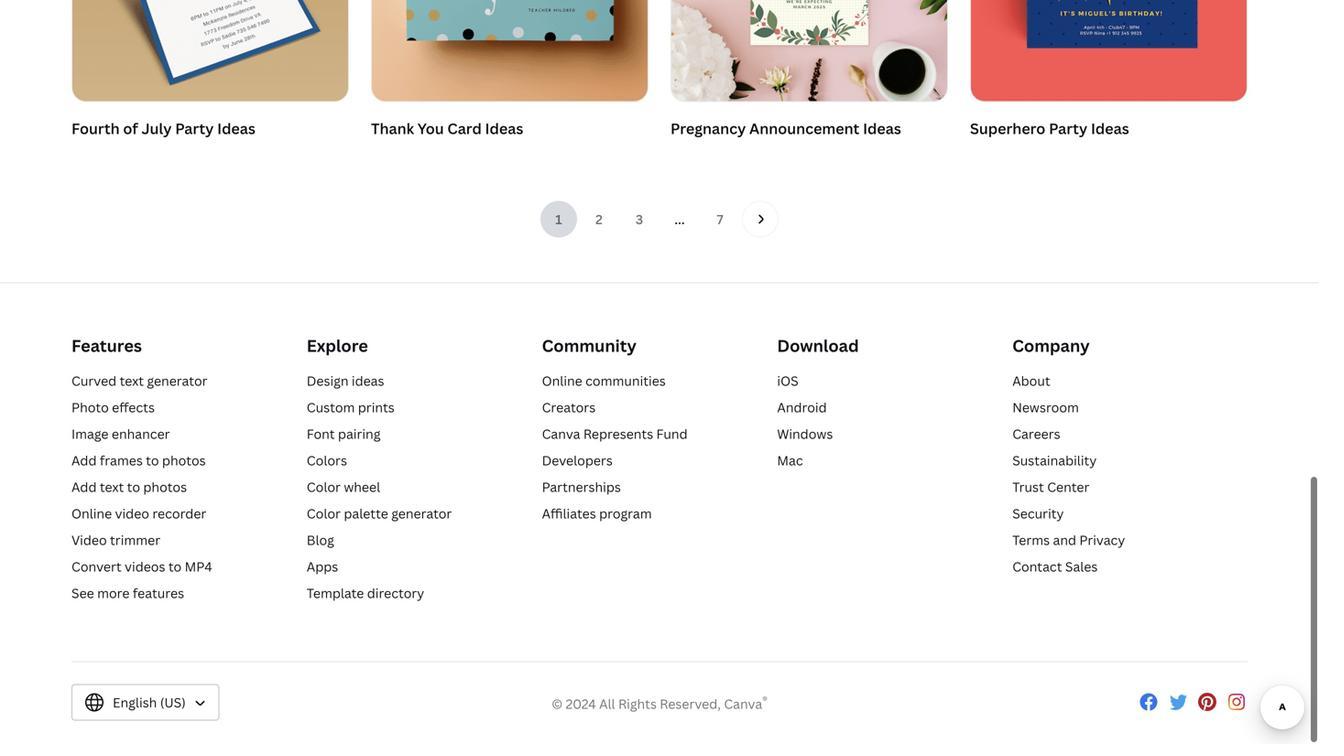 Task type: describe. For each thing, give the bounding box(es) containing it.
curved
[[71, 373, 117, 390]]

photo effects link
[[71, 400, 155, 417]]

0 vertical spatial photos
[[162, 453, 206, 470]]

of
[[123, 119, 138, 139]]

enhancer
[[112, 426, 170, 444]]

custom
[[307, 400, 355, 417]]

blog
[[307, 532, 334, 550]]

android
[[777, 400, 827, 417]]

...
[[675, 211, 685, 228]]

video
[[71, 532, 107, 550]]

wheel
[[344, 479, 380, 497]]

newsroom
[[1012, 400, 1079, 417]]

english
[[113, 695, 157, 712]]

ideas inside 'link'
[[485, 119, 523, 139]]

curved text generator link
[[71, 373, 208, 390]]

all
[[599, 696, 615, 713]]

english (us)
[[113, 695, 186, 712]]

online inside curved text generator photo effects image enhancer add frames to photos add text to photos online video recorder video trimmer convert videos to mp4 see more features
[[71, 506, 112, 523]]

developers link
[[542, 453, 613, 470]]

®
[[762, 694, 767, 708]]

program
[[599, 506, 652, 523]]

English (US) button
[[71, 685, 220, 722]]

photo
[[71, 400, 109, 417]]

affiliates
[[542, 506, 596, 523]]

1 add from the top
[[71, 453, 97, 470]]

design ideas custom prints font pairing colors color wheel color palette generator blog apps template directory
[[307, 373, 452, 603]]

trimmer
[[110, 532, 160, 550]]

ios android windows mac
[[777, 373, 833, 470]]

pregnancy announcement ideas link
[[671, 0, 948, 145]]

blog link
[[307, 532, 334, 550]]

canva represents fund link
[[542, 426, 688, 444]]

custom prints link
[[307, 400, 395, 417]]

about link
[[1012, 373, 1050, 390]]

fourth of july thumbnail image
[[72, 0, 348, 102]]

security
[[1012, 506, 1064, 523]]

recorder
[[152, 506, 206, 523]]

colors
[[307, 453, 347, 470]]

contact sales link
[[1012, 559, 1098, 576]]

font pairing link
[[307, 426, 381, 444]]

palette
[[344, 506, 388, 523]]

1 vertical spatial photos
[[143, 479, 187, 497]]

company
[[1012, 335, 1090, 358]]

directory
[[367, 586, 424, 603]]

trust center link
[[1012, 479, 1089, 497]]

design ideas link
[[307, 373, 384, 390]]

pregnancy announcement ideas
[[671, 119, 901, 139]]

convert videos to mp4 link
[[71, 559, 212, 576]]

3
[[636, 211, 643, 228]]

1
[[555, 211, 562, 228]]

explore
[[307, 335, 368, 358]]

ios link
[[777, 373, 798, 390]]

apps
[[307, 559, 338, 576]]

color wheel link
[[307, 479, 380, 497]]

0 vertical spatial text
[[120, 373, 144, 390]]

2 add from the top
[[71, 479, 97, 497]]

online video recorder link
[[71, 506, 206, 523]]

contact
[[1012, 559, 1062, 576]]

about
[[1012, 373, 1050, 390]]

7 link
[[702, 201, 738, 238]]

2024
[[566, 696, 596, 713]]

template directory link
[[307, 586, 424, 603]]

affiliates program link
[[542, 506, 652, 523]]

rights
[[618, 696, 657, 713]]

curved text generator photo effects image enhancer add frames to photos add text to photos online video recorder video trimmer convert videos to mp4 see more features
[[71, 373, 212, 603]]

ios
[[777, 373, 798, 390]]

thank you thumbnail image
[[372, 0, 648, 102]]

font
[[307, 426, 335, 444]]

fourth of july party ideas
[[71, 119, 255, 139]]

represents
[[583, 426, 653, 444]]

partnerships
[[542, 479, 621, 497]]

about newsroom careers sustainability trust center security terms and privacy contact sales
[[1012, 373, 1125, 576]]

windows
[[777, 426, 833, 444]]

download
[[777, 335, 859, 358]]

superhero party ideas
[[970, 119, 1129, 139]]



Task type: locate. For each thing, give the bounding box(es) containing it.
online communities link
[[542, 373, 666, 390]]

ideas down superhero party thumbnail
[[1091, 119, 1129, 139]]

©
[[552, 696, 563, 713]]

0 vertical spatial color
[[307, 479, 341, 497]]

canva
[[542, 426, 580, 444], [724, 696, 762, 713]]

ideas right card
[[485, 119, 523, 139]]

1 horizontal spatial to
[[146, 453, 159, 470]]

color down colors
[[307, 479, 341, 497]]

add frames to photos link
[[71, 453, 206, 470]]

canva inside "online communities creators canva represents fund developers partnerships affiliates program"
[[542, 426, 580, 444]]

0 horizontal spatial generator
[[147, 373, 208, 390]]

1 horizontal spatial party
[[1049, 119, 1088, 139]]

and
[[1053, 532, 1076, 550]]

photos up recorder
[[143, 479, 187, 497]]

superhero
[[970, 119, 1045, 139]]

0 vertical spatial online
[[542, 373, 582, 390]]

0 horizontal spatial party
[[175, 119, 214, 139]]

you
[[418, 119, 444, 139]]

1 horizontal spatial generator
[[391, 506, 452, 523]]

text
[[120, 373, 144, 390], [100, 479, 124, 497]]

2 color from the top
[[307, 506, 341, 523]]

1 vertical spatial generator
[[391, 506, 452, 523]]

0 horizontal spatial online
[[71, 506, 112, 523]]

1 horizontal spatial online
[[542, 373, 582, 390]]

to down "enhancer"
[[146, 453, 159, 470]]

online communities creators canva represents fund developers partnerships affiliates program
[[542, 373, 688, 523]]

add down image
[[71, 453, 97, 470]]

generator inside design ideas custom prints font pairing colors color wheel color palette generator blog apps template directory
[[391, 506, 452, 523]]

sustainability
[[1012, 453, 1097, 470]]

0 vertical spatial add
[[71, 453, 97, 470]]

0 vertical spatial canva
[[542, 426, 580, 444]]

announcement
[[749, 119, 860, 139]]

superhero party ideas link
[[970, 0, 1248, 145]]

text up effects
[[120, 373, 144, 390]]

1 party from the left
[[175, 119, 214, 139]]

canva right 'reserved,'
[[724, 696, 762, 713]]

pairing
[[338, 426, 381, 444]]

mac
[[777, 453, 803, 470]]

pregnancy announcement thumbnail image
[[671, 0, 947, 102]]

0 horizontal spatial to
[[127, 479, 140, 497]]

image
[[71, 426, 109, 444]]

canva down creators link
[[542, 426, 580, 444]]

newsroom link
[[1012, 400, 1079, 417]]

colors link
[[307, 453, 347, 470]]

videos
[[125, 559, 165, 576]]

2 party from the left
[[1049, 119, 1088, 139]]

2 vertical spatial to
[[168, 559, 182, 576]]

color palette generator link
[[307, 506, 452, 523]]

to up video
[[127, 479, 140, 497]]

apps link
[[307, 559, 338, 576]]

0 vertical spatial to
[[146, 453, 159, 470]]

party right july
[[175, 119, 214, 139]]

add text to photos link
[[71, 479, 187, 497]]

android link
[[777, 400, 827, 417]]

online inside "online communities creators canva represents fund developers partnerships affiliates program"
[[542, 373, 582, 390]]

party right superhero
[[1049, 119, 1088, 139]]

reserved,
[[660, 696, 721, 713]]

thank you card ideas link
[[371, 0, 649, 145]]

communities
[[585, 373, 666, 390]]

careers link
[[1012, 426, 1060, 444]]

sales
[[1065, 559, 1098, 576]]

frames
[[100, 453, 143, 470]]

color
[[307, 479, 341, 497], [307, 506, 341, 523]]

© 2024 all rights reserved, canva ®
[[552, 694, 767, 713]]

fund
[[656, 426, 688, 444]]

community
[[542, 335, 637, 358]]

7
[[717, 211, 723, 228]]

fourth
[[71, 119, 120, 139]]

2 ideas from the left
[[485, 119, 523, 139]]

1 vertical spatial online
[[71, 506, 112, 523]]

card
[[447, 119, 482, 139]]

party
[[175, 119, 214, 139], [1049, 119, 1088, 139]]

sustainability link
[[1012, 453, 1097, 470]]

generator up effects
[[147, 373, 208, 390]]

convert
[[71, 559, 122, 576]]

4 ideas from the left
[[1091, 119, 1129, 139]]

1 vertical spatial to
[[127, 479, 140, 497]]

0 vertical spatial generator
[[147, 373, 208, 390]]

features
[[133, 586, 184, 603]]

thank you card ideas
[[371, 119, 523, 139]]

terms
[[1012, 532, 1050, 550]]

ideas right "announcement"
[[863, 119, 901, 139]]

photos down "enhancer"
[[162, 453, 206, 470]]

superhero party thumbnail image
[[971, 0, 1247, 102]]

partnerships link
[[542, 479, 621, 497]]

0 horizontal spatial canva
[[542, 426, 580, 444]]

1 horizontal spatial canva
[[724, 696, 762, 713]]

creators link
[[542, 400, 596, 417]]

more
[[97, 586, 130, 603]]

fourth of july party ideas link
[[71, 0, 349, 145]]

3 ideas from the left
[[863, 119, 901, 139]]

1 vertical spatial canva
[[724, 696, 762, 713]]

generator inside curved text generator photo effects image enhancer add frames to photos add text to photos online video recorder video trimmer convert videos to mp4 see more features
[[147, 373, 208, 390]]

online up creators
[[542, 373, 582, 390]]

3 link
[[621, 201, 658, 238]]

1 color from the top
[[307, 479, 341, 497]]

effects
[[112, 400, 155, 417]]

(us)
[[160, 695, 186, 712]]

1 ideas from the left
[[217, 119, 255, 139]]

canva inside © 2024 all rights reserved, canva ®
[[724, 696, 762, 713]]

careers
[[1012, 426, 1060, 444]]

features
[[71, 335, 142, 358]]

1 vertical spatial add
[[71, 479, 97, 497]]

see
[[71, 586, 94, 603]]

trust
[[1012, 479, 1044, 497]]

1 vertical spatial color
[[307, 506, 341, 523]]

privacy
[[1079, 532, 1125, 550]]

text down frames at the left of the page
[[100, 479, 124, 497]]

developers
[[542, 453, 613, 470]]

security link
[[1012, 506, 1064, 523]]

ideas right july
[[217, 119, 255, 139]]

pregnancy
[[671, 119, 746, 139]]

july
[[141, 119, 172, 139]]

ideas
[[352, 373, 384, 390]]

generator right palette
[[391, 506, 452, 523]]

to left mp4
[[168, 559, 182, 576]]

prints
[[358, 400, 395, 417]]

add up video in the bottom left of the page
[[71, 479, 97, 497]]

design
[[307, 373, 349, 390]]

image enhancer link
[[71, 426, 170, 444]]

2 horizontal spatial to
[[168, 559, 182, 576]]

ideas
[[217, 119, 255, 139], [485, 119, 523, 139], [863, 119, 901, 139], [1091, 119, 1129, 139]]

1 vertical spatial text
[[100, 479, 124, 497]]

add
[[71, 453, 97, 470], [71, 479, 97, 497]]

creators
[[542, 400, 596, 417]]

color up blog link on the left of page
[[307, 506, 341, 523]]

mp4
[[185, 559, 212, 576]]

template
[[307, 586, 364, 603]]

online up video in the bottom left of the page
[[71, 506, 112, 523]]



Task type: vqa. For each thing, say whether or not it's contained in the screenshot.
the bottommost "graphic"
no



